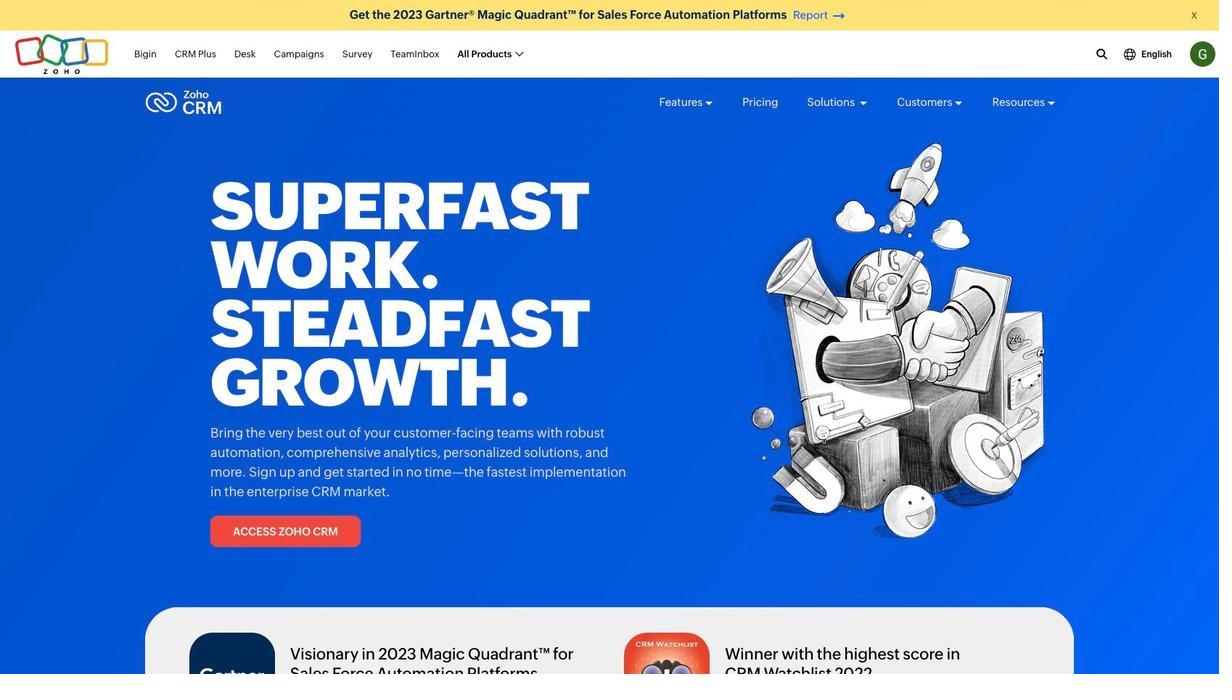 Task type: locate. For each thing, give the bounding box(es) containing it.
gary orlando image
[[1191, 41, 1216, 67]]



Task type: describe. For each thing, give the bounding box(es) containing it.
zoho crm logo image
[[145, 86, 222, 118]]

crm home banner image
[[719, 142, 1049, 558]]



Task type: vqa. For each thing, say whether or not it's contained in the screenshot.
ZOHO CRM LOGO
yes



